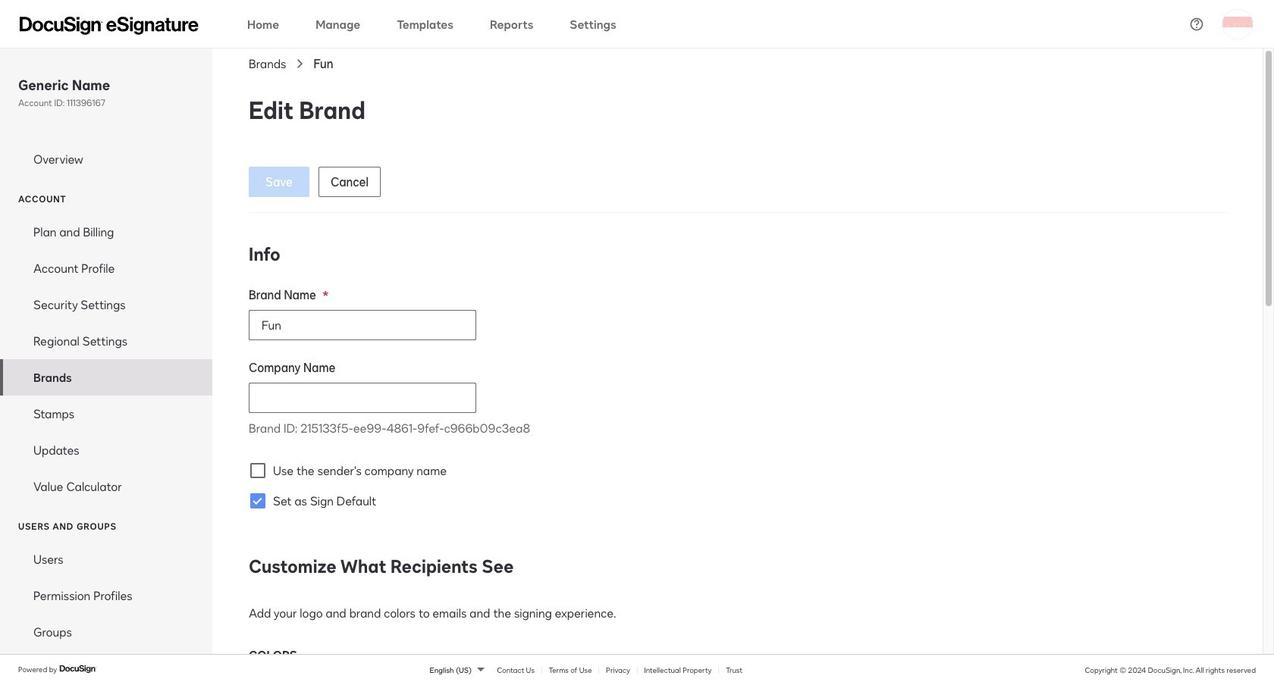 Task type: vqa. For each thing, say whether or not it's contained in the screenshot.
DocuSign image
yes



Task type: describe. For each thing, give the bounding box(es) containing it.
docusign admin image
[[20, 16, 199, 35]]

your uploaded profile image image
[[1223, 9, 1253, 39]]



Task type: locate. For each thing, give the bounding box(es) containing it.
None text field
[[250, 311, 476, 340], [250, 384, 476, 413], [250, 311, 476, 340], [250, 384, 476, 413]]

docusign image
[[59, 664, 97, 676]]

users and groups element
[[0, 542, 212, 651]]

account element
[[0, 214, 212, 505]]



